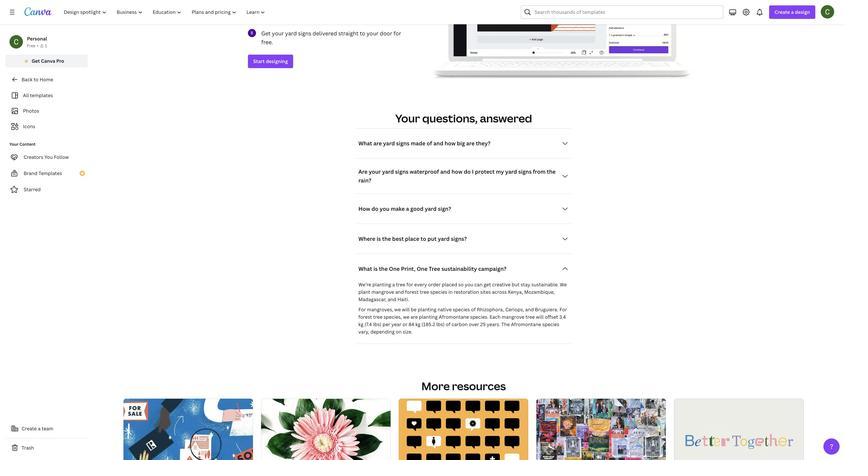 Task type: describe. For each thing, give the bounding box(es) containing it.
get
[[484, 281, 491, 288]]

yard left made
[[383, 140, 395, 147]]

create a team button
[[5, 422, 88, 436]]

campaign?
[[478, 265, 506, 273]]

all templates
[[23, 92, 53, 99]]

how inside are your yard signs waterproof and how do i protect my yard signs from the rain?
[[452, 168, 463, 175]]

how to design and print your yards sign image
[[434, 0, 690, 78]]

your for your content
[[9, 141, 18, 147]]

2 kg from the left
[[415, 321, 420, 328]]

for inside get your yard signs delivered straight to your door for free.
[[394, 30, 401, 37]]

from
[[533, 168, 546, 175]]

we're planting a tree for every order placed so you can get creative but stay sustainable. we plant mangrove and forest tree species in restoration sites across kenya, mozambique, madagascar, and haiti.
[[358, 281, 567, 303]]

(7.4
[[365, 321, 372, 328]]

how
[[358, 205, 370, 213]]

over
[[469, 321, 479, 328]]

84
[[409, 321, 414, 328]]

free •
[[27, 43, 38, 49]]

templates
[[30, 92, 53, 99]]

species.
[[470, 314, 488, 320]]

can
[[474, 281, 483, 288]]

where
[[358, 235, 375, 243]]

sustainability
[[442, 265, 477, 273]]

madagascar,
[[358, 296, 387, 303]]

0 horizontal spatial we
[[394, 306, 401, 313]]

0 vertical spatial afromontane
[[439, 314, 469, 320]]

get canva pro
[[32, 58, 64, 64]]

your content
[[9, 141, 36, 147]]

to inside get your yard signs delivered straight to your door for free.
[[360, 30, 365, 37]]

straight
[[338, 30, 358, 37]]

the inside are your yard signs waterproof and how do i protect my yard signs from the rain?
[[547, 168, 556, 175]]

yard inside get your yard signs delivered straight to your door for free.
[[285, 30, 297, 37]]

tree down 'mangroves,'
[[373, 314, 382, 320]]

planting inside we're planting a tree for every order placed so you can get creative but stay sustainable. we plant mangrove and forest tree species in restoration sites across kenya, mozambique, madagascar, and haiti.
[[372, 281, 391, 288]]

year
[[391, 321, 401, 328]]

size.
[[403, 329, 413, 335]]

create a design
[[775, 9, 810, 15]]

a inside we're planting a tree for every order placed so you can get creative but stay sustainable. we plant mangrove and forest tree species in restoration sites across kenya, mozambique, madagascar, and haiti.
[[392, 281, 395, 288]]

back to home link
[[5, 73, 88, 86]]

are
[[358, 168, 368, 175]]

tree
[[429, 265, 440, 273]]

get for get your yard signs delivered straight to your door for free.
[[261, 30, 271, 37]]

mozambique,
[[524, 289, 555, 295]]

mangroves,
[[367, 306, 393, 313]]

the for where is the best place to put yard signs?
[[382, 235, 391, 243]]

restoration
[[454, 289, 479, 295]]

trash link
[[5, 441, 88, 455]]

start designing link
[[248, 55, 293, 68]]

for inside we're planting a tree for every order placed so you can get creative but stay sustainable. we plant mangrove and forest tree species in restoration sites across kenya, mozambique, madagascar, and haiti.
[[406, 281, 413, 288]]

Search search field
[[535, 6, 719, 19]]

big
[[457, 140, 465, 147]]

forest inside we're planting a tree for every order placed so you can get creative but stay sustainable. we plant mangrove and forest tree species in restoration sites across kenya, mozambique, madagascar, and haiti.
[[405, 289, 419, 295]]

what are yard signs made of and how big are they? button
[[356, 137, 572, 150]]

all templates link
[[9, 89, 84, 102]]

placed
[[442, 281, 457, 288]]

brand templates link
[[5, 167, 88, 180]]

tree down every
[[420, 289, 429, 295]]

a inside dropdown button
[[791, 9, 794, 15]]

follow
[[54, 154, 69, 160]]

per
[[383, 321, 390, 328]]

answered
[[480, 111, 532, 126]]

2 one from the left
[[417, 265, 428, 273]]

the for what is the one print, one tree sustainability campaign?
[[379, 265, 388, 273]]

offset
[[545, 314, 558, 320]]

species,
[[384, 314, 402, 320]]

and up haiti.
[[395, 289, 404, 295]]

delivered
[[313, 30, 337, 37]]

create for create a team
[[22, 425, 37, 432]]

sustainable.
[[531, 281, 559, 288]]

what for what are yard signs made of and how big are they?
[[358, 140, 372, 147]]

kenya,
[[508, 289, 523, 295]]

1 for from the left
[[358, 306, 366, 313]]

2 for from the left
[[560, 306, 567, 313]]

tree up haiti.
[[396, 281, 405, 288]]

brand
[[24, 170, 37, 176]]

yard inside "dropdown button"
[[438, 235, 450, 243]]

resources
[[452, 379, 506, 393]]

get canva pro button
[[5, 55, 88, 67]]

3.4
[[559, 314, 566, 320]]

are your yard signs waterproof and how do i protect my yard signs from the rain?
[[358, 168, 556, 184]]

1 one from the left
[[389, 265, 400, 273]]

personal
[[27, 35, 47, 42]]

(185.2
[[422, 321, 435, 328]]

home
[[40, 76, 53, 83]]

of inside what are yard signs made of and how big are they? dropdown button
[[427, 140, 432, 147]]

across
[[492, 289, 507, 295]]

you
[[44, 154, 53, 160]]

yard right my
[[505, 168, 517, 175]]

creators you follow
[[24, 154, 69, 160]]

photos
[[23, 108, 39, 114]]

species inside we're planting a tree for every order placed so you can get creative but stay sustainable. we plant mangrove and forest tree species in restoration sites across kenya, mozambique, madagascar, and haiti.
[[430, 289, 447, 295]]

content
[[19, 141, 36, 147]]

get for get canva pro
[[32, 58, 40, 64]]

you inside we're planting a tree for every order placed so you can get creative but stay sustainable. we plant mangrove and forest tree species in restoration sites across kenya, mozambique, madagascar, and haiti.
[[465, 281, 473, 288]]

christina overa image
[[821, 5, 834, 19]]

brand templates
[[24, 170, 62, 176]]

where is the best place to put yard signs?
[[358, 235, 467, 243]]

plant
[[358, 289, 370, 295]]

what is the one print, one tree sustainability campaign? button
[[356, 262, 572, 276]]

to inside where is the best place to put yard signs? "dropdown button"
[[421, 235, 426, 243]]

best
[[392, 235, 404, 243]]

starred
[[24, 186, 41, 193]]

1 vertical spatial of
[[471, 306, 476, 313]]

what are yard signs made of and how big are they?
[[358, 140, 491, 147]]

good
[[410, 205, 424, 213]]

years.
[[487, 321, 500, 328]]

start designing
[[253, 58, 288, 64]]

1
[[45, 43, 47, 49]]

1 horizontal spatial species
[[453, 306, 470, 313]]

mangrove inside for mangroves, we will be planting native species of rhizophora, ceriops, and bruguiera. for forest tree species, we are planting afromontane species. each mangrove tree will offset 3.4 kg (7.4 lbs) per year or 84 kg (185.2 lbs) of carbon over 25 years. the afromontane species vary, depending on size.
[[502, 314, 524, 320]]

1 horizontal spatial afromontane
[[511, 321, 541, 328]]

forest inside for mangroves, we will be planting native species of rhizophora, ceriops, and bruguiera. for forest tree species, we are planting afromontane species. each mangrove tree will offset 3.4 kg (7.4 lbs) per year or 84 kg (185.2 lbs) of carbon over 25 years. the afromontane species vary, depending on size.
[[358, 314, 372, 320]]

what is the one print, one tree sustainability campaign?
[[358, 265, 506, 273]]

designing
[[266, 58, 288, 64]]

canva's ultimate guide to font pairing image
[[674, 399, 804, 460]]

door
[[380, 30, 392, 37]]

creators you follow link
[[5, 150, 88, 164]]

1 kg from the left
[[358, 321, 363, 328]]



Task type: locate. For each thing, give the bounding box(es) containing it.
lbs) right (185.2 at the bottom
[[436, 321, 445, 328]]

1 horizontal spatial for
[[560, 306, 567, 313]]

do inside are your yard signs waterproof and how do i protect my yard signs from the rain?
[[464, 168, 471, 175]]

0 vertical spatial forest
[[405, 289, 419, 295]]

1 vertical spatial how
[[452, 168, 463, 175]]

1 vertical spatial the
[[382, 235, 391, 243]]

yard inside 'dropdown button'
[[425, 205, 437, 213]]

forest
[[405, 289, 419, 295], [358, 314, 372, 320]]

icons
[[23, 123, 35, 130]]

0 horizontal spatial for
[[358, 306, 366, 313]]

depending
[[370, 329, 395, 335]]

0 horizontal spatial lbs)
[[373, 321, 381, 328]]

to
[[360, 30, 365, 37], [34, 76, 38, 83], [421, 235, 426, 243]]

yard up designing
[[285, 30, 297, 37]]

1 vertical spatial you
[[465, 281, 473, 288]]

the right from
[[547, 168, 556, 175]]

1 horizontal spatial we
[[403, 314, 409, 320]]

yard right put
[[438, 235, 450, 243]]

sites
[[480, 289, 491, 295]]

None search field
[[521, 5, 723, 19]]

and right made
[[433, 140, 443, 147]]

0 vertical spatial to
[[360, 30, 365, 37]]

2 horizontal spatial to
[[421, 235, 426, 243]]

where is the best place to put yard signs? button
[[356, 232, 572, 246]]

1 horizontal spatial lbs)
[[436, 321, 445, 328]]

1 horizontal spatial create
[[775, 9, 790, 15]]

will down bruguiera.
[[536, 314, 544, 320]]

more
[[422, 379, 450, 393]]

0 vertical spatial the
[[547, 168, 556, 175]]

2 lbs) from the left
[[436, 321, 445, 328]]

get up free.
[[261, 30, 271, 37]]

signs left from
[[518, 168, 532, 175]]

tree left offset
[[526, 314, 535, 320]]

0 horizontal spatial get
[[32, 58, 40, 64]]

a inside 'dropdown button'
[[406, 205, 409, 213]]

create for create a design
[[775, 9, 790, 15]]

forest up (7.4
[[358, 314, 372, 320]]

species up carbon
[[453, 306, 470, 313]]

planting up (185.2 at the bottom
[[419, 314, 438, 320]]

icons link
[[9, 120, 84, 133]]

to right straight
[[360, 30, 365, 37]]

1 horizontal spatial get
[[261, 30, 271, 37]]

species down the order
[[430, 289, 447, 295]]

2 vertical spatial the
[[379, 265, 388, 273]]

0 vertical spatial how
[[445, 140, 456, 147]]

are your yard signs waterproof and how do i protect my yard signs from the rain? button
[[356, 167, 572, 186]]

stay
[[521, 281, 530, 288]]

do
[[464, 168, 471, 175], [372, 205, 378, 213]]

is up madagascar,
[[373, 265, 378, 273]]

will
[[402, 306, 410, 313], [536, 314, 544, 320]]

signs inside get your yard signs delivered straight to your door for free.
[[298, 30, 311, 37]]

how left big
[[445, 140, 456, 147]]

you left 'make'
[[380, 205, 389, 213]]

we up or
[[403, 314, 409, 320]]

2 horizontal spatial species
[[542, 321, 559, 328]]

what inside dropdown button
[[358, 140, 372, 147]]

how left i
[[452, 168, 463, 175]]

trash
[[22, 445, 34, 451]]

0 vertical spatial of
[[427, 140, 432, 147]]

0 vertical spatial what
[[358, 140, 372, 147]]

1 vertical spatial create
[[22, 425, 37, 432]]

0 horizontal spatial to
[[34, 76, 38, 83]]

what up we're
[[358, 265, 372, 273]]

1 vertical spatial your
[[9, 141, 18, 147]]

how real estate pros can create irresistible graphics image
[[123, 399, 253, 460]]

is right where
[[377, 235, 381, 243]]

your up made
[[395, 111, 420, 126]]

i
[[472, 168, 474, 175]]

put
[[428, 235, 437, 243]]

kg left (7.4
[[358, 321, 363, 328]]

1 horizontal spatial of
[[446, 321, 451, 328]]

for
[[394, 30, 401, 37], [406, 281, 413, 288]]

mangrove up madagascar,
[[372, 289, 394, 295]]

how do you make a good yard sign?
[[358, 205, 451, 213]]

get your yard signs delivered straight to your door for free.
[[261, 30, 401, 46]]

of left carbon
[[446, 321, 451, 328]]

and inside for mangroves, we will be planting native species of rhizophora, ceriops, and bruguiera. for forest tree species, we are planting afromontane species. each mangrove tree will offset 3.4 kg (7.4 lbs) per year or 84 kg (185.2 lbs) of carbon over 25 years. the afromontane species vary, depending on size.
[[525, 306, 534, 313]]

creators
[[24, 154, 43, 160]]

1 vertical spatial to
[[34, 76, 38, 83]]

1 vertical spatial what
[[358, 265, 372, 273]]

1 vertical spatial will
[[536, 314, 544, 320]]

your left content at the left top
[[9, 141, 18, 147]]

1 vertical spatial afromontane
[[511, 321, 541, 328]]

a left every
[[392, 281, 395, 288]]

make
[[391, 205, 405, 213]]

sign?
[[438, 205, 451, 213]]

0 horizontal spatial create
[[22, 425, 37, 432]]

how do you make a good yard sign? button
[[356, 202, 572, 216]]

kg right "84"
[[415, 321, 420, 328]]

rhizophora,
[[477, 306, 504, 313]]

yard right are
[[382, 168, 394, 175]]

1 vertical spatial do
[[372, 205, 378, 213]]

0 vertical spatial get
[[261, 30, 271, 37]]

what
[[358, 140, 372, 147], [358, 265, 372, 273]]

signs for made
[[396, 140, 409, 147]]

1 horizontal spatial one
[[417, 265, 428, 273]]

your for get
[[272, 30, 284, 37]]

but
[[512, 281, 520, 288]]

one left print,
[[389, 265, 400, 273]]

signs for delivered
[[298, 30, 311, 37]]

0 vertical spatial mangrove
[[372, 289, 394, 295]]

pro
[[56, 58, 64, 64]]

0 horizontal spatial species
[[430, 289, 447, 295]]

mangrove down ceriops,
[[502, 314, 524, 320]]

and right ceriops,
[[525, 306, 534, 313]]

get left canva
[[32, 58, 40, 64]]

signs left delivered
[[298, 30, 311, 37]]

25
[[480, 321, 486, 328]]

carbon
[[452, 321, 468, 328]]

a left the good
[[406, 205, 409, 213]]

create a team
[[22, 425, 53, 432]]

rain?
[[358, 177, 371, 184]]

templates
[[39, 170, 62, 176]]

planting right we're
[[372, 281, 391, 288]]

1 vertical spatial is
[[373, 265, 378, 273]]

made
[[411, 140, 425, 147]]

create inside dropdown button
[[775, 9, 790, 15]]

lbs)
[[373, 321, 381, 328], [436, 321, 445, 328]]

1 horizontal spatial are
[[411, 314, 418, 320]]

for left every
[[406, 281, 413, 288]]

one
[[389, 265, 400, 273], [417, 265, 428, 273]]

is for where
[[377, 235, 381, 243]]

planting
[[372, 281, 391, 288], [418, 306, 436, 313], [419, 314, 438, 320]]

get inside get your yard signs delivered straight to your door for free.
[[261, 30, 271, 37]]

order
[[428, 281, 441, 288]]

signs left made
[[396, 140, 409, 147]]

planting right 'be'
[[418, 306, 436, 313]]

of up species.
[[471, 306, 476, 313]]

free
[[27, 43, 36, 49]]

canva
[[41, 58, 55, 64]]

to left put
[[421, 235, 426, 243]]

print,
[[401, 265, 416, 273]]

1 horizontal spatial forest
[[405, 289, 419, 295]]

and inside what are yard signs made of and how big are they? dropdown button
[[433, 140, 443, 147]]

native
[[438, 306, 452, 313]]

1 vertical spatial we
[[403, 314, 409, 320]]

protect
[[475, 168, 495, 175]]

0 vertical spatial will
[[402, 306, 410, 313]]

and inside are your yard signs waterproof and how do i protect my yard signs from the rain?
[[440, 168, 450, 175]]

signs left waterproof
[[395, 168, 408, 175]]

get inside button
[[32, 58, 40, 64]]

the inside dropdown button
[[379, 265, 388, 273]]

kg
[[358, 321, 363, 328], [415, 321, 420, 328]]

forest up haiti.
[[405, 289, 419, 295]]

is for what
[[373, 265, 378, 273]]

we
[[560, 281, 567, 288]]

0 horizontal spatial you
[[380, 205, 389, 213]]

1 vertical spatial planting
[[418, 306, 436, 313]]

1 horizontal spatial to
[[360, 30, 365, 37]]

the inside "dropdown button"
[[382, 235, 391, 243]]

you inside 'dropdown button'
[[380, 205, 389, 213]]

0 horizontal spatial are
[[373, 140, 382, 147]]

and right waterproof
[[440, 168, 450, 175]]

species down offset
[[542, 321, 559, 328]]

all
[[23, 92, 29, 99]]

create a design button
[[769, 5, 815, 19]]

1 vertical spatial species
[[453, 306, 470, 313]]

0 vertical spatial do
[[464, 168, 471, 175]]

0 vertical spatial is
[[377, 235, 381, 243]]

1 what from the top
[[358, 140, 372, 147]]

afromontane down ceriops,
[[511, 321, 541, 328]]

to right back
[[34, 76, 38, 83]]

your right are
[[369, 168, 381, 175]]

of right made
[[427, 140, 432, 147]]

your up free.
[[272, 30, 284, 37]]

0 vertical spatial you
[[380, 205, 389, 213]]

your left door
[[367, 30, 379, 37]]

for right door
[[394, 30, 401, 37]]

back to home
[[22, 76, 53, 83]]

1 horizontal spatial mangrove
[[502, 314, 524, 320]]

1 horizontal spatial kg
[[415, 321, 420, 328]]

0 horizontal spatial forest
[[358, 314, 372, 320]]

a inside button
[[38, 425, 41, 432]]

signs for waterproof
[[395, 168, 408, 175]]

questions,
[[422, 111, 478, 126]]

cause marketing: how these 20 visual campaigns created a massive impact image
[[399, 399, 528, 460]]

team
[[42, 425, 53, 432]]

is inside "dropdown button"
[[377, 235, 381, 243]]

1 vertical spatial forest
[[358, 314, 372, 320]]

your for your questions, answered
[[395, 111, 420, 126]]

the
[[501, 321, 510, 328]]

1 vertical spatial for
[[406, 281, 413, 288]]

1 horizontal spatial for
[[406, 281, 413, 288]]

is
[[377, 235, 381, 243], [373, 265, 378, 273]]

create left team
[[22, 425, 37, 432]]

0 horizontal spatial do
[[372, 205, 378, 213]]

do right how
[[372, 205, 378, 213]]

0 horizontal spatial afromontane
[[439, 314, 469, 320]]

what for what is the one print, one tree sustainability campaign?
[[358, 265, 372, 273]]

my
[[496, 168, 504, 175]]

50 print ad ideas image
[[536, 399, 666, 460]]

1 horizontal spatial your
[[395, 111, 420, 126]]

create left design
[[775, 9, 790, 15]]

0 horizontal spatial kg
[[358, 321, 363, 328]]

2 vertical spatial to
[[421, 235, 426, 243]]

for down madagascar,
[[358, 306, 366, 313]]

or
[[403, 321, 407, 328]]

back
[[22, 76, 32, 83]]

0 horizontal spatial for
[[394, 30, 401, 37]]

2 vertical spatial of
[[446, 321, 451, 328]]

your
[[272, 30, 284, 37], [367, 30, 379, 37], [369, 168, 381, 175]]

bruguiera.
[[535, 306, 559, 313]]

your inside are your yard signs waterproof and how do i protect my yard signs from the rain?
[[369, 168, 381, 175]]

you up restoration
[[465, 281, 473, 288]]

of
[[427, 140, 432, 147], [471, 306, 476, 313], [446, 321, 451, 328]]

are inside for mangroves, we will be planting native species of rhizophora, ceriops, and bruguiera. for forest tree species, we are planting afromontane species. each mangrove tree will offset 3.4 kg (7.4 lbs) per year or 84 kg (185.2 lbs) of carbon over 25 years. the afromontane species vary, depending on size.
[[411, 314, 418, 320]]

2 vertical spatial species
[[542, 321, 559, 328]]

1 vertical spatial get
[[32, 58, 40, 64]]

free.
[[261, 38, 273, 46]]

•
[[37, 43, 38, 49]]

what up are
[[358, 140, 372, 147]]

place
[[405, 235, 419, 243]]

top level navigation element
[[59, 5, 271, 19]]

0 vertical spatial your
[[395, 111, 420, 126]]

create inside button
[[22, 425, 37, 432]]

0 vertical spatial create
[[775, 9, 790, 15]]

is inside dropdown button
[[373, 265, 378, 273]]

mangrove inside we're planting a tree for every order placed so you can get creative but stay sustainable. we plant mangrove and forest tree species in restoration sites across kenya, mozambique, madagascar, and haiti.
[[372, 289, 394, 295]]

0 horizontal spatial of
[[427, 140, 432, 147]]

2 horizontal spatial are
[[466, 140, 475, 147]]

0 vertical spatial for
[[394, 30, 401, 37]]

1 horizontal spatial will
[[536, 314, 544, 320]]

yard right the good
[[425, 205, 437, 213]]

lbs) right (7.4
[[373, 321, 381, 328]]

10 rules of composition all designers live by image
[[261, 399, 391, 460]]

1 horizontal spatial you
[[465, 281, 473, 288]]

one left tree
[[417, 265, 428, 273]]

for up 3.4
[[560, 306, 567, 313]]

create
[[775, 9, 790, 15], [22, 425, 37, 432]]

2 what from the top
[[358, 265, 372, 273]]

to inside back to home "link"
[[34, 76, 38, 83]]

every
[[414, 281, 427, 288]]

1 lbs) from the left
[[373, 321, 381, 328]]

a left design
[[791, 9, 794, 15]]

afromontane up carbon
[[439, 314, 469, 320]]

signs
[[298, 30, 311, 37], [396, 140, 409, 147], [395, 168, 408, 175], [518, 168, 532, 175]]

0 horizontal spatial your
[[9, 141, 18, 147]]

1 horizontal spatial do
[[464, 168, 471, 175]]

2 horizontal spatial of
[[471, 306, 476, 313]]

your
[[395, 111, 420, 126], [9, 141, 18, 147]]

0 vertical spatial we
[[394, 306, 401, 313]]

start
[[253, 58, 265, 64]]

1 vertical spatial mangrove
[[502, 314, 524, 320]]

a left team
[[38, 425, 41, 432]]

0 vertical spatial planting
[[372, 281, 391, 288]]

do inside 'dropdown button'
[[372, 205, 378, 213]]

0 horizontal spatial mangrove
[[372, 289, 394, 295]]

will left 'be'
[[402, 306, 410, 313]]

each
[[490, 314, 501, 320]]

0 horizontal spatial will
[[402, 306, 410, 313]]

and left haiti.
[[388, 296, 396, 303]]

what inside dropdown button
[[358, 265, 372, 273]]

the left print,
[[379, 265, 388, 273]]

we up species,
[[394, 306, 401, 313]]

the left best
[[382, 235, 391, 243]]

2 vertical spatial planting
[[419, 314, 438, 320]]

0 vertical spatial species
[[430, 289, 447, 295]]

0 horizontal spatial one
[[389, 265, 400, 273]]

your for are
[[369, 168, 381, 175]]

your questions, answered
[[395, 111, 532, 126]]

be
[[411, 306, 417, 313]]

do left i
[[464, 168, 471, 175]]



Task type: vqa. For each thing, say whether or not it's contained in the screenshot.
the forest
yes



